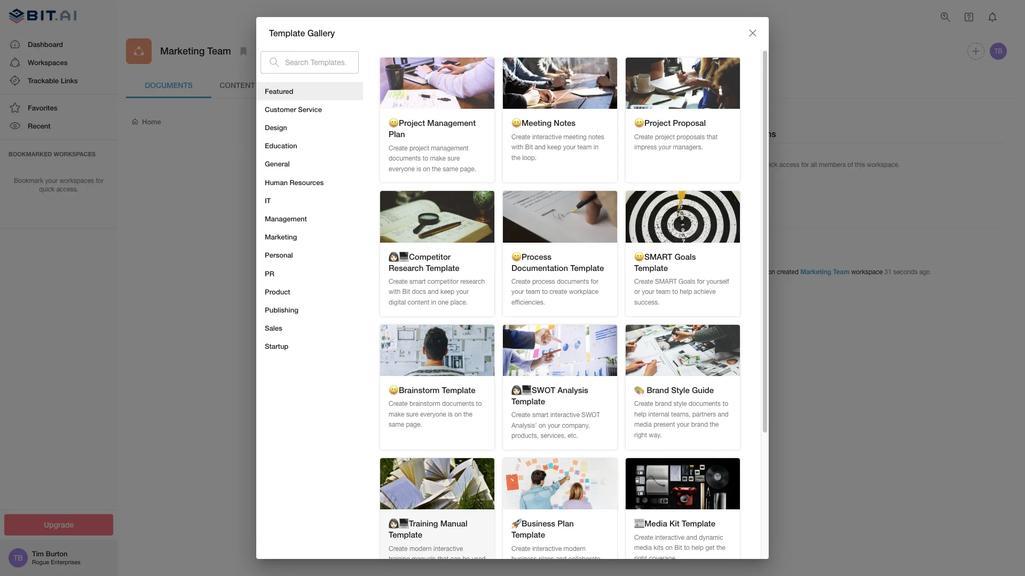 Task type: vqa. For each thing, say whether or not it's contained in the screenshot.
"Plan" within 🚀Business Plan Template
yes



Task type: describe. For each thing, give the bounding box(es) containing it.
marketing for marketing
[[265, 233, 297, 241]]

documents inside create project management documents to make sure everyone is on the same page.
[[389, 155, 421, 162]]

👩🏻💻swot analysis template image
[[503, 325, 617, 376]]

1 horizontal spatial workspace.
[[867, 161, 900, 169]]

digital
[[389, 299, 406, 307]]

👩🏻💻training manual template
[[389, 519, 468, 540]]

1 vertical spatial insights
[[724, 213, 756, 223]]

documents inside create brainstorm documents to make sure everyone is on the same page.
[[442, 401, 474, 408]]

bookmark
[[14, 177, 43, 185]]

create interactive modern business plans and collaborate with your team.
[[512, 546, 601, 574]]

😀meeting notes
[[512, 118, 576, 128]]

goals inside create smart goals for yourself or your team to help achieve success.
[[679, 278, 695, 286]]

research
[[389, 263, 424, 273]]

for for 😀process documentation template
[[591, 278, 599, 286]]

to inside create smart goals for yourself or your team to help achieve success.
[[673, 289, 678, 296]]

tb inside button
[[995, 48, 1003, 55]]

with inside create interactive modern business plans and collaborate with your team.
[[512, 566, 523, 574]]

to inside the create process documents for your team to create workplace efficiencies.
[[542, 289, 548, 296]]

😀process
[[512, 252, 552, 261]]

anyone
[[363, 364, 388, 372]]

😀meeting
[[512, 118, 552, 128]]

create process documents for your team to create workplace efficiencies.
[[512, 278, 599, 307]]

folders
[[352, 353, 375, 362]]

1 horizontal spatial brand
[[691, 422, 708, 429]]

get
[[706, 545, 715, 552]]

style
[[671, 386, 690, 395]]

create for 📰media kit template
[[634, 534, 653, 542]]

page. inside create brainstorm documents to make sure everyone is on the same page.
[[406, 422, 422, 429]]

one
[[438, 299, 449, 307]]

education button
[[256, 137, 363, 155]]

home link
[[130, 117, 161, 127]]

general button
[[256, 155, 363, 173]]

😀project management plan image
[[380, 58, 495, 109]]

template for 🚀business plan template
[[512, 530, 545, 540]]

project for management
[[410, 144, 429, 152]]

burton for enterprises
[[46, 550, 68, 559]]

in inside create smart competitor research with bit docs and keep your digital content in one place.
[[431, 299, 436, 307]]

that inside the create project proposals that impress your managers.
[[707, 133, 718, 141]]

goals inside 😀smart goals template
[[675, 252, 696, 261]]

to inside create brand style documents to help internal teams, partners and media present your brand the right way.
[[723, 401, 728, 408]]

project for proposal
[[655, 133, 675, 141]]

documents inside the create process documents for your team to create workplace efficiencies.
[[557, 278, 589, 286]]

plan inside 😀project management plan
[[389, 129, 405, 139]]

or inside create modern interactive training manuals that can be used internally or externally.
[[416, 566, 422, 574]]

bookmarked
[[9, 150, 52, 157]]

in inside any documents or folders created in this workspace will be visible to you or to anyone added to this workspace.
[[404, 353, 410, 362]]

team inside the create process documents for your team to create workplace efficiencies.
[[526, 289, 540, 296]]

brand
[[647, 386, 669, 395]]

🎨 brand style guide image
[[626, 325, 740, 376]]

personal
[[265, 251, 293, 260]]

workspace inside tim burton created marketing team workspace 31 seconds ago
[[851, 269, 883, 276]]

template for 😀smart goals template
[[634, 263, 668, 273]]

manuals
[[412, 556, 436, 563]]

and inside create brand style documents to help internal teams, partners and media present your brand the right way.
[[718, 411, 729, 419]]

your inside the create project proposals that impress your managers.
[[659, 144, 671, 151]]

yourself
[[707, 278, 729, 286]]

create modern interactive training manuals that can be used internally or externally.
[[389, 546, 486, 574]]

research
[[460, 278, 485, 286]]

0 vertical spatial brand
[[655, 401, 672, 408]]

create brainstorm documents to make sure everyone is on the same page.
[[389, 401, 482, 429]]

on inside create interactive and dynamic media kits on bit to help get the right coverage.
[[666, 545, 673, 552]]

tim burton created marketing team workspace 31 seconds ago
[[744, 268, 930, 276]]

style
[[674, 401, 687, 408]]

create interactive meeting notes with bit and keep your team in the loop.
[[512, 133, 604, 162]]

template gallery dialog
[[256, 17, 769, 577]]

product button
[[256, 283, 363, 301]]

on inside create brainstorm documents to make sure everyone is on the same page.
[[455, 411, 462, 419]]

😀meeting notes image
[[503, 58, 617, 109]]

settings
[[407, 81, 443, 90]]

1 vertical spatial team
[[833, 268, 850, 276]]

🎨
[[634, 386, 645, 395]]

settings link
[[382, 73, 468, 98]]

tim for enterprises
[[32, 550, 44, 559]]

is inside create brainstorm documents to make sure everyone is on the same page.
[[448, 411, 453, 419]]

😀smart goals template image
[[626, 191, 740, 243]]

the inside create brainstorm documents to make sure everyone is on the same page.
[[464, 411, 473, 419]]

create for 👩🏻💻training manual template
[[389, 546, 408, 553]]

internally
[[389, 566, 415, 574]]

meeting
[[564, 133, 587, 141]]

😀smart goals template
[[634, 252, 696, 273]]

favorites
[[28, 104, 57, 112]]

that inside create modern interactive training manuals that can be used internally or externally.
[[438, 556, 449, 563]]

😀process documentation template image
[[503, 191, 617, 243]]

publishing
[[265, 306, 298, 314]]

you
[[357, 333, 372, 343]]

learn more
[[399, 380, 439, 389]]

2 vertical spatial marketing
[[801, 268, 832, 276]]

or inside create smart goals for yourself or your team to help achieve success.
[[634, 289, 640, 296]]

collaborate
[[569, 556, 601, 563]]

for right items at right top
[[753, 161, 760, 169]]

create new
[[659, 117, 699, 126]]

process
[[532, 278, 555, 286]]

be inside create modern interactive training manuals that can be used internally or externally.
[[463, 556, 470, 563]]

create for 👩🏻💻competitor research template
[[389, 278, 408, 286]]

or left folders on the left bottom
[[343, 353, 350, 362]]

your inside create smart goals for yourself or your team to help achieve success.
[[642, 289, 655, 296]]

pr
[[265, 269, 274, 278]]

management inside management button
[[265, 215, 307, 223]]

content library link
[[211, 73, 297, 98]]

create smart competitor research with bit docs and keep your digital content in one place.
[[389, 278, 485, 307]]

analysis
[[558, 386, 588, 395]]

trackable links button
[[0, 72, 117, 90]]

or right you
[[534, 353, 540, 362]]

for for bookmarked workspaces
[[96, 177, 104, 185]]

👩🏻💻training manual template image
[[380, 459, 495, 510]]

make inside create project management documents to make sure everyone is on the same page.
[[430, 155, 446, 162]]

😀project for 😀project proposal
[[634, 118, 671, 128]]

same inside create brainstorm documents to make sure everyone is on the same page.
[[389, 422, 404, 429]]

0 vertical spatial quick
[[762, 161, 778, 169]]

service
[[298, 105, 322, 114]]

smart
[[655, 278, 677, 286]]

bit for 👩🏻💻competitor research template
[[402, 289, 410, 296]]

workspace. inside any documents or folders created in this workspace will be visible to you or to anyone added to this workspace.
[[436, 364, 474, 372]]

🚀business
[[512, 519, 555, 529]]

create
[[550, 289, 567, 296]]

interactive for 😀meeting notes
[[532, 133, 562, 141]]

competitor
[[428, 278, 459, 286]]

burton for marketing
[[756, 269, 775, 276]]

same inside create project management documents to make sure everyone is on the same page.
[[443, 165, 458, 173]]

right inside create brand style documents to help internal teams, partners and media present your brand the right way.
[[634, 432, 647, 439]]

recent
[[28, 122, 51, 130]]

home
[[142, 118, 161, 126]]

company,
[[562, 422, 590, 430]]

favorites button
[[0, 99, 117, 117]]

you
[[519, 353, 532, 362]]

interactive inside create smart interactive swot analysis' on your company, products, services, etc.
[[550, 412, 580, 419]]

on inside create smart interactive swot analysis' on your company, products, services, etc.
[[539, 422, 546, 430]]

any documents or folders created in this workspace will be visible to you or to anyone added to this workspace.
[[288, 353, 549, 372]]

create for 😀meeting notes
[[512, 133, 531, 141]]

your inside create brand style documents to help internal teams, partners and media present your brand the right way.
[[677, 422, 690, 429]]

👩🏻💻competitor
[[389, 252, 451, 261]]

help inside create brand style documents to help internal teams, partners and media present your brand the right way.
[[634, 411, 647, 419]]

1 vertical spatial tb
[[13, 554, 23, 563]]

and inside create smart competitor research with bit docs and keep your digital content in one place.
[[428, 289, 439, 296]]

notes
[[554, 118, 576, 128]]

recent button
[[0, 117, 117, 135]]

dashboard button
[[0, 35, 117, 53]]

help for 😀smart goals template
[[680, 289, 692, 296]]

human
[[265, 178, 288, 187]]

access.
[[56, 186, 78, 193]]

for left all
[[802, 161, 809, 169]]

tab list containing documents
[[126, 73, 1009, 98]]

template for 👩🏻💻swot analysis template
[[512, 397, 545, 406]]

marketing team link
[[801, 268, 850, 276]]

products,
[[512, 433, 539, 440]]

have
[[397, 333, 415, 343]]

documents inside create brand style documents to help internal teams, partners and media present your brand the right way.
[[689, 401, 721, 408]]

documents.
[[434, 333, 481, 343]]

documentation
[[512, 263, 568, 273]]

bit inside create interactive and dynamic media kits on bit to help get the right coverage.
[[675, 545, 682, 552]]

tim for marketing
[[744, 269, 754, 276]]

success.
[[634, 299, 660, 307]]

template left the gallery
[[269, 28, 305, 38]]

media inside create interactive and dynamic media kits on bit to help get the right coverage.
[[634, 545, 652, 552]]

created inside any documents or folders created in this workspace will be visible to you or to anyone added to this workspace.
[[377, 353, 402, 362]]

😀project proposal image
[[626, 58, 740, 109]]

create new button
[[650, 111, 707, 133]]

smart for analysis
[[532, 412, 549, 419]]

create for 😀project management plan
[[389, 144, 408, 152]]

😀project management plan
[[389, 118, 476, 139]]

plan inside the 🚀business plan template
[[558, 519, 574, 529]]

😀brainstorm
[[389, 386, 440, 395]]

startup button
[[256, 338, 363, 356]]

quick inside bookmark your workspaces for quick access.
[[39, 186, 55, 193]]

to inside create project management documents to make sure everyone is on the same page.
[[423, 155, 428, 162]]

services,
[[541, 433, 566, 440]]

everyone inside create brainstorm documents to make sure everyone is on the same page.
[[420, 411, 446, 419]]

interactive inside create modern interactive training manuals that can be used internally or externally.
[[434, 546, 463, 553]]

documents
[[145, 81, 193, 90]]

0 vertical spatial team
[[207, 45, 231, 57]]

create for 👩🏻💻swot analysis template
[[512, 412, 531, 419]]



Task type: locate. For each thing, give the bounding box(es) containing it.
everyone inside create project management documents to make sure everyone is on the same page.
[[389, 165, 415, 173]]

right inside create interactive and dynamic media kits on bit to help get the right coverage.
[[634, 555, 647, 563]]

is inside create project management documents to make sure everyone is on the same page.
[[417, 165, 421, 173]]

interactive up plans
[[532, 546, 562, 553]]

create for 😀project proposal
[[634, 133, 653, 141]]

help for 📰media kit template
[[692, 545, 704, 552]]

be right will
[[477, 353, 486, 362]]

1 horizontal spatial burton
[[756, 269, 775, 276]]

on down 😀project management plan
[[423, 165, 430, 173]]

create for 🚀business plan template
[[512, 546, 531, 553]]

workspace.
[[867, 161, 900, 169], [436, 364, 474, 372]]

with for 😀meeting notes
[[512, 144, 523, 151]]

1 vertical spatial that
[[438, 556, 449, 563]]

1 😀project from the left
[[389, 118, 425, 128]]

create for 😀brainstorm template
[[389, 401, 408, 408]]

1 horizontal spatial tim
[[744, 269, 754, 276]]

0 vertical spatial same
[[443, 165, 458, 173]]

content
[[408, 299, 429, 307]]

team up efficiencies.
[[526, 289, 540, 296]]

0 vertical spatial project
[[655, 133, 675, 141]]

insights inside tab list
[[322, 81, 357, 90]]

0 vertical spatial page.
[[460, 165, 476, 173]]

your inside create smart interactive swot analysis' on your company, products, services, etc.
[[548, 422, 560, 430]]

2 media from the top
[[634, 545, 652, 552]]

template
[[269, 28, 305, 38], [426, 263, 460, 273], [570, 263, 604, 273], [634, 263, 668, 273], [442, 386, 476, 395], [512, 397, 545, 406], [682, 519, 716, 529], [389, 530, 422, 540], [512, 530, 545, 540]]

team down 'meeting'
[[578, 144, 592, 151]]

1 horizontal spatial team
[[578, 144, 592, 151]]

sure down brainstorm
[[406, 411, 418, 419]]

1 vertical spatial this
[[412, 353, 424, 362]]

📰media kit template image
[[626, 459, 740, 510]]

1 horizontal spatial quick
[[762, 161, 778, 169]]

keep up one
[[441, 289, 455, 296]]

way.
[[649, 432, 662, 439]]

with for 👩🏻💻competitor research template
[[389, 289, 401, 296]]

create smart interactive swot analysis' on your company, products, services, etc.
[[512, 412, 600, 440]]

make down 😀brainstorm at the bottom of page
[[389, 411, 404, 419]]

interactive inside create interactive and dynamic media kits on bit to help get the right coverage.
[[655, 534, 685, 542]]

for inside the create process documents for your team to create workplace efficiencies.
[[591, 278, 599, 286]]

modern inside create interactive modern business plans and collaborate with your team.
[[564, 546, 586, 553]]

team inside create interactive meeting notes with bit and keep your team in the loop.
[[578, 144, 592, 151]]

2 vertical spatial this
[[422, 364, 434, 372]]

sales button
[[256, 319, 363, 338]]

created inside tim burton created marketing team workspace 31 seconds ago
[[777, 269, 799, 276]]

items
[[754, 129, 776, 139]]

0 vertical spatial insights
[[322, 81, 357, 90]]

with down business
[[512, 566, 523, 574]]

1 horizontal spatial plan
[[558, 519, 574, 529]]

in left one
[[431, 299, 436, 307]]

will
[[464, 353, 475, 362]]

create inside create modern interactive training manuals that can be used internally or externally.
[[389, 546, 408, 553]]

2 horizontal spatial bit
[[675, 545, 682, 552]]

bit for 😀meeting notes
[[525, 144, 533, 151]]

1 vertical spatial bit
[[402, 289, 410, 296]]

tim inside "tim burton rogue enterprises"
[[32, 550, 44, 559]]

internal
[[648, 411, 670, 419]]

1 vertical spatial page.
[[406, 422, 422, 429]]

content
[[220, 81, 255, 90]]

1 horizontal spatial team
[[833, 268, 850, 276]]

2 horizontal spatial marketing
[[801, 268, 832, 276]]

1 vertical spatial marketing
[[265, 233, 297, 241]]

documents right any
[[303, 353, 341, 362]]

your inside create smart competitor research with bit docs and keep your digital content in one place.
[[456, 289, 469, 296]]

1 vertical spatial be
[[463, 556, 470, 563]]

0 horizontal spatial same
[[389, 422, 404, 429]]

0 horizontal spatial in
[[404, 353, 410, 362]]

0 horizontal spatial 😀project
[[389, 118, 425, 128]]

create down research
[[389, 278, 408, 286]]

0 vertical spatial is
[[417, 165, 421, 173]]

1 vertical spatial tim
[[32, 550, 44, 559]]

bookmarked workspaces
[[9, 150, 96, 157]]

and up loop.
[[535, 144, 546, 151]]

0 vertical spatial this
[[855, 161, 865, 169]]

create left new at the top of page
[[659, 117, 681, 126]]

1 vertical spatial plan
[[558, 519, 574, 529]]

template for 👩🏻💻training manual template
[[389, 530, 422, 540]]

dashboard
[[28, 40, 63, 48]]

is down 😀project management plan
[[417, 165, 421, 173]]

2 vertical spatial bit
[[675, 545, 682, 552]]

create inside create interactive and dynamic media kits on bit to help get the right coverage.
[[634, 534, 653, 542]]

0 horizontal spatial sure
[[406, 411, 418, 419]]

create inside the create process documents for your team to create workplace efficiencies.
[[512, 278, 531, 286]]

0 vertical spatial marketing
[[160, 45, 205, 57]]

more
[[421, 380, 439, 389]]

project inside create project management documents to make sure everyone is on the same page.
[[410, 144, 429, 152]]

media left kits
[[634, 545, 652, 552]]

the left loop.
[[512, 154, 521, 162]]

brainstorm
[[410, 401, 440, 408]]

is down 😀brainstorm template
[[448, 411, 453, 419]]

0 horizontal spatial everyone
[[389, 165, 415, 173]]

be
[[477, 353, 486, 362], [463, 556, 470, 563]]

of
[[848, 161, 853, 169]]

0 vertical spatial created
[[777, 269, 799, 276]]

1 horizontal spatial that
[[707, 133, 718, 141]]

in
[[594, 144, 599, 151], [431, 299, 436, 307], [404, 353, 410, 362]]

template inside 😀smart goals template
[[634, 263, 668, 273]]

interactive for 📰media kit template
[[655, 534, 685, 542]]

template up dynamic on the bottom right
[[682, 519, 716, 529]]

2 horizontal spatial in
[[594, 144, 599, 151]]

management inside 😀project management plan
[[427, 118, 476, 128]]

with inside create smart competitor research with bit docs and keep your digital content in one place.
[[389, 289, 401, 296]]

0 vertical spatial make
[[430, 155, 446, 162]]

the inside create interactive meeting notes with bit and keep your team in the loop.
[[512, 154, 521, 162]]

that right 'proposals' on the right top
[[707, 133, 718, 141]]

create inside create interactive meeting notes with bit and keep your team in the loop.
[[512, 133, 531, 141]]

0 vertical spatial management
[[427, 118, 476, 128]]

create inside create project management documents to make sure everyone is on the same page.
[[389, 144, 408, 152]]

bit up loop.
[[525, 144, 533, 151]]

make down management
[[430, 155, 446, 162]]

this right "of"
[[855, 161, 865, 169]]

docs
[[412, 289, 426, 296]]

same down 😀brainstorm at the bottom of page
[[389, 422, 404, 429]]

documents up workplace
[[557, 278, 589, 286]]

interactive for 🚀business plan template
[[532, 546, 562, 553]]

2 horizontal spatial team
[[656, 289, 671, 296]]

make inside create brainstorm documents to make sure everyone is on the same page.
[[389, 411, 404, 419]]

1 vertical spatial everyone
[[420, 411, 446, 419]]

sure inside create brainstorm documents to make sure everyone is on the same page.
[[406, 411, 418, 419]]

your up services,
[[548, 422, 560, 430]]

create up training
[[389, 546, 408, 553]]

0 horizontal spatial workspace
[[426, 353, 462, 362]]

plan right '🚀business'
[[558, 519, 574, 529]]

create inside create interactive modern business plans and collaborate with your team.
[[512, 546, 531, 553]]

human resources
[[265, 178, 324, 187]]

workspace left "31"
[[851, 269, 883, 276]]

1 vertical spatial right
[[634, 555, 647, 563]]

0 horizontal spatial marketing
[[160, 45, 205, 57]]

the
[[512, 154, 521, 162], [432, 165, 441, 173], [464, 411, 473, 419], [710, 422, 719, 429], [717, 545, 726, 552]]

1 vertical spatial make
[[389, 411, 404, 419]]

template for 👩🏻💻competitor research template
[[426, 263, 460, 273]]

1 horizontal spatial smart
[[532, 412, 549, 419]]

template for 📰media kit template
[[682, 519, 716, 529]]

loop.
[[522, 154, 537, 162]]

tb
[[995, 48, 1003, 55], [13, 554, 23, 563]]

trackable
[[28, 76, 59, 85]]

0 vertical spatial sure
[[448, 155, 460, 162]]

create for 🎨 brand style guide
[[634, 401, 653, 408]]

for inside create smart goals for yourself or your team to help achieve success.
[[697, 278, 705, 286]]

everyone
[[389, 165, 415, 173], [420, 411, 446, 419]]

insights link
[[297, 73, 382, 98]]

team inside create smart goals for yourself or your team to help achieve success.
[[656, 289, 671, 296]]

same
[[443, 165, 458, 173], [389, 422, 404, 429]]

0 vertical spatial bit
[[525, 144, 533, 151]]

template inside 👩🏻💻training manual template
[[389, 530, 422, 540]]

1 horizontal spatial keep
[[547, 144, 561, 151]]

0 horizontal spatial bit
[[402, 289, 410, 296]]

your inside the create process documents for your team to create workplace efficiencies.
[[512, 289, 524, 296]]

project down 😀project proposal
[[655, 133, 675, 141]]

members
[[819, 161, 846, 169]]

can
[[451, 556, 461, 563]]

and inside create interactive modern business plans and collaborate with your team.
[[556, 556, 567, 563]]

create inside create smart interactive swot analysis' on your company, products, services, etc.
[[512, 412, 531, 419]]

the inside create brand style documents to help internal teams, partners and media present your brand the right way.
[[710, 422, 719, 429]]

0 horizontal spatial quick
[[39, 186, 55, 193]]

0 horizontal spatial project
[[410, 144, 429, 152]]

the inside create project management documents to make sure everyone is on the same page.
[[432, 165, 441, 173]]

your right the impress
[[659, 144, 671, 151]]

interactive up company,
[[550, 412, 580, 419]]

1 media from the top
[[634, 422, 652, 429]]

your up access.
[[45, 177, 58, 185]]

0 vertical spatial tb
[[995, 48, 1003, 55]]

😀project for 😀project management plan
[[389, 118, 425, 128]]

documents link
[[126, 73, 211, 98]]

template right more
[[442, 386, 476, 395]]

🚀business plan template
[[512, 519, 574, 540]]

modern inside create modern interactive training manuals that can be used internally or externally.
[[410, 546, 432, 553]]

0 vertical spatial smart
[[410, 278, 426, 286]]

the inside create interactive and dynamic media kits on bit to help get the right coverage.
[[717, 545, 726, 552]]

Search Templates... search field
[[285, 51, 359, 73]]

help left 'achieve'
[[680, 289, 692, 296]]

help left the internal
[[634, 411, 647, 419]]

this up more
[[422, 364, 434, 372]]

0 horizontal spatial make
[[389, 411, 404, 419]]

👩🏻💻competitor research template image
[[380, 191, 495, 243]]

1 horizontal spatial management
[[427, 118, 476, 128]]

you don't have any documents.
[[357, 333, 481, 343]]

quick down bookmark
[[39, 186, 55, 193]]

created
[[777, 269, 799, 276], [377, 353, 402, 362]]

1 horizontal spatial sure
[[448, 155, 460, 162]]

😀smart
[[634, 252, 672, 261]]

present
[[654, 422, 675, 429]]

created left marketing team link
[[777, 269, 799, 276]]

0 vertical spatial that
[[707, 133, 718, 141]]

bookmark your workspaces for quick access.
[[14, 177, 104, 193]]

1 horizontal spatial tb
[[995, 48, 1003, 55]]

modern
[[410, 546, 432, 553], [564, 546, 586, 553]]

smart up analysis'
[[532, 412, 549, 419]]

template inside 👩🏻💻swot analysis template
[[512, 397, 545, 406]]

your inside bookmark your workspaces for quick access.
[[45, 177, 58, 185]]

burton up the 'enterprises'
[[46, 550, 68, 559]]

1 vertical spatial help
[[634, 411, 647, 419]]

notes
[[589, 133, 604, 141]]

human resources button
[[256, 173, 363, 192]]

1 vertical spatial workspace
[[426, 353, 462, 362]]

for for 😀smart goals template
[[697, 278, 705, 286]]

create down 📰media
[[634, 534, 653, 542]]

create up success.
[[634, 278, 653, 286]]

that
[[707, 133, 718, 141], [438, 556, 449, 563]]

that up externally.
[[438, 556, 449, 563]]

bookmark image
[[237, 45, 250, 58]]

added
[[390, 364, 411, 372]]

everyone down brainstorm
[[420, 411, 446, 419]]

1 vertical spatial with
[[389, 289, 401, 296]]

be inside any documents or folders created in this workspace will be visible to you or to anyone added to this workspace.
[[477, 353, 486, 362]]

guide
[[692, 386, 714, 395]]

right left way.
[[634, 432, 647, 439]]

smart inside create smart competitor research with bit docs and keep your digital content in one place.
[[410, 278, 426, 286]]

1 vertical spatial same
[[389, 422, 404, 429]]

sure down management
[[448, 155, 460, 162]]

access
[[780, 161, 800, 169]]

featured button
[[256, 82, 363, 100]]

0 horizontal spatial is
[[417, 165, 421, 173]]

or down 'manuals'
[[416, 566, 422, 574]]

0 vertical spatial workspace.
[[867, 161, 900, 169]]

the down partners
[[710, 422, 719, 429]]

2 😀project from the left
[[634, 118, 671, 128]]

to inside create brainstorm documents to make sure everyone is on the same page.
[[476, 401, 482, 408]]

0 vertical spatial with
[[512, 144, 523, 151]]

burton inside "tim burton rogue enterprises"
[[46, 550, 68, 559]]

on
[[423, 165, 430, 173], [455, 411, 462, 419], [539, 422, 546, 430], [666, 545, 673, 552]]

create inside create smart goals for yourself or your team to help achieve success.
[[634, 278, 653, 286]]

create down 🎨
[[634, 401, 653, 408]]

1 vertical spatial smart
[[532, 412, 549, 419]]

learn more link
[[391, 374, 447, 395]]

pr button
[[256, 265, 363, 283]]

template up the competitor
[[426, 263, 460, 273]]

on down 😀brainstorm template
[[455, 411, 462, 419]]

on inside create project management documents to make sure everyone is on the same page.
[[423, 165, 430, 173]]

links
[[61, 76, 78, 85]]

1 horizontal spatial marketing
[[265, 233, 297, 241]]

rogue
[[32, 560, 49, 566]]

on right kits
[[666, 545, 673, 552]]

proposals
[[677, 133, 705, 141]]

enterprises
[[51, 560, 80, 566]]

gallery
[[307, 28, 335, 38]]

1 vertical spatial project
[[410, 144, 429, 152]]

customer
[[265, 105, 296, 114]]

bit left docs at the left of page
[[402, 289, 410, 296]]

1 horizontal spatial page.
[[460, 165, 476, 173]]

for inside bookmark your workspaces for quick access.
[[96, 177, 104, 185]]

1 horizontal spatial workspace
[[851, 269, 883, 276]]

pin items for quick access for all members of this workspace.
[[724, 161, 900, 169]]

template inside 😀process documentation template
[[570, 263, 604, 273]]

the down 😀brainstorm template
[[464, 411, 473, 419]]

keep inside create smart competitor research with bit docs and keep your digital content in one place.
[[441, 289, 455, 296]]

😀project up the impress
[[634, 118, 671, 128]]

training
[[389, 556, 410, 563]]

📰media kit template
[[634, 519, 716, 529]]

personal button
[[256, 246, 363, 265]]

template inside 👩🏻💻competitor research template
[[426, 263, 460, 273]]

😀project down settings link
[[389, 118, 425, 128]]

workspaces
[[54, 150, 96, 157]]

create for 😀smart goals template
[[634, 278, 653, 286]]

this down you don't have any documents.
[[412, 353, 424, 362]]

interactive down 😀meeting notes
[[532, 133, 562, 141]]

and right plans
[[556, 556, 567, 563]]

😀brainstorm template image
[[380, 325, 495, 376]]

interactive inside create interactive meeting notes with bit and keep your team in the loop.
[[532, 133, 562, 141]]

team down smart
[[656, 289, 671, 296]]

smart for research
[[410, 278, 426, 286]]

pinned
[[724, 129, 752, 139]]

with inside create interactive meeting notes with bit and keep your team in the loop.
[[512, 144, 523, 151]]

1 vertical spatial burton
[[46, 550, 68, 559]]

0 horizontal spatial smart
[[410, 278, 426, 286]]

create up efficiencies.
[[512, 278, 531, 286]]

create inside create smart competitor research with bit docs and keep your digital content in one place.
[[389, 278, 408, 286]]

sure
[[448, 155, 460, 162], [406, 411, 418, 419]]

tab list
[[126, 73, 1009, 98]]

the right get
[[717, 545, 726, 552]]

and left dynamic on the bottom right
[[687, 534, 697, 542]]

everyone down 😀project management plan
[[389, 165, 415, 173]]

😀project
[[389, 118, 425, 128], [634, 118, 671, 128]]

template down 👩🏻💻training at the left of the page
[[389, 530, 422, 540]]

1 horizontal spatial modern
[[564, 546, 586, 553]]

modern up collaborate
[[564, 546, 586, 553]]

kit
[[670, 519, 680, 529]]

place.
[[450, 299, 468, 307]]

efficiencies.
[[512, 299, 545, 307]]

swot
[[582, 412, 600, 419]]

create project management documents to make sure everyone is on the same page.
[[389, 144, 476, 173]]

1 horizontal spatial 😀project
[[634, 118, 671, 128]]

be right can
[[463, 556, 470, 563]]

🎨 brand style guide
[[634, 386, 714, 395]]

0 horizontal spatial modern
[[410, 546, 432, 553]]

and right partners
[[718, 411, 729, 419]]

to inside create interactive and dynamic media kits on bit to help get the right coverage.
[[684, 545, 690, 552]]

1 vertical spatial quick
[[39, 186, 55, 193]]

1 vertical spatial created
[[377, 353, 402, 362]]

0 horizontal spatial tim
[[32, 550, 44, 559]]

0 horizontal spatial created
[[377, 353, 402, 362]]

0 vertical spatial in
[[594, 144, 599, 151]]

design button
[[256, 119, 363, 137]]

documents inside any documents or folders created in this workspace will be visible to you or to anyone added to this workspace.
[[303, 353, 341, 362]]

0 horizontal spatial that
[[438, 556, 449, 563]]

quick left access
[[762, 161, 778, 169]]

bit up coverage.
[[675, 545, 682, 552]]

insights down search templates... "search field"
[[322, 81, 357, 90]]

workspace inside any documents or folders created in this workspace will be visible to you or to anyone added to this workspace.
[[426, 353, 462, 362]]

0 vertical spatial plan
[[389, 129, 405, 139]]

management up management
[[427, 118, 476, 128]]

documents down 😀project management plan
[[389, 155, 421, 162]]

0 horizontal spatial team
[[207, 45, 231, 57]]

tim up rogue
[[32, 550, 44, 559]]

brand down partners
[[691, 422, 708, 429]]

used
[[472, 556, 486, 563]]

your inside create interactive meeting notes with bit and keep your team in the loop.
[[563, 144, 576, 151]]

0 horizontal spatial plan
[[389, 129, 405, 139]]

1 horizontal spatial same
[[443, 165, 458, 173]]

team left "31"
[[833, 268, 850, 276]]

create for 😀process documentation template
[[512, 278, 531, 286]]

and right docs at the left of page
[[428, 289, 439, 296]]

media
[[634, 422, 652, 429], [634, 545, 652, 552]]

for up workplace
[[591, 278, 599, 286]]

your down business
[[525, 566, 538, 574]]

in down notes
[[594, 144, 599, 151]]

media inside create brand style documents to help internal teams, partners and media present your brand the right way.
[[634, 422, 652, 429]]

template up workplace
[[570, 263, 604, 273]]

0 vertical spatial be
[[477, 353, 486, 362]]

your up efficiencies.
[[512, 289, 524, 296]]

education
[[265, 142, 297, 150]]

workspaces
[[60, 177, 94, 185]]

upgrade button
[[4, 515, 113, 536]]

create
[[659, 117, 681, 126], [512, 133, 531, 141], [634, 133, 653, 141], [389, 144, 408, 152], [389, 278, 408, 286], [512, 278, 531, 286], [634, 278, 653, 286], [389, 401, 408, 408], [634, 401, 653, 408], [512, 412, 531, 419], [634, 534, 653, 542], [389, 546, 408, 553], [512, 546, 531, 553]]

sure inside create project management documents to make sure everyone is on the same page.
[[448, 155, 460, 162]]

management button
[[256, 210, 363, 228]]

0 horizontal spatial insights
[[322, 81, 357, 90]]

1 horizontal spatial is
[[448, 411, 453, 419]]

kits
[[654, 545, 664, 552]]

created up added at the left bottom
[[377, 353, 402, 362]]

1 vertical spatial keep
[[441, 289, 455, 296]]

0 vertical spatial everyone
[[389, 165, 415, 173]]

page. inside create project management documents to make sure everyone is on the same page.
[[460, 165, 476, 173]]

today
[[742, 242, 761, 251]]

externally.
[[424, 566, 453, 574]]

1 modern from the left
[[410, 546, 432, 553]]

template for 😀process documentation template
[[570, 263, 604, 273]]

create up analysis'
[[512, 412, 531, 419]]

create down 😀meeting
[[512, 133, 531, 141]]

in inside create interactive meeting notes with bit and keep your team in the loop.
[[594, 144, 599, 151]]

right left coverage.
[[634, 555, 647, 563]]

and inside create interactive meeting notes with bit and keep your team in the loop.
[[535, 144, 546, 151]]

😀process documentation template
[[512, 252, 604, 273]]

1 vertical spatial in
[[431, 299, 436, 307]]

1 vertical spatial workspace.
[[436, 364, 474, 372]]

smart inside create smart interactive swot analysis' on your company, products, services, etc.
[[532, 412, 549, 419]]

your inside create interactive modern business plans and collaborate with your team.
[[525, 566, 538, 574]]

impress
[[634, 144, 657, 151]]

1 horizontal spatial be
[[477, 353, 486, 362]]

smart up docs at the left of page
[[410, 278, 426, 286]]

workspace. right "of"
[[867, 161, 900, 169]]

your up place.
[[456, 289, 469, 296]]

to
[[423, 155, 428, 162], [542, 289, 548, 296], [673, 289, 678, 296], [511, 353, 517, 362], [543, 353, 549, 362], [413, 364, 420, 372], [476, 401, 482, 408], [723, 401, 728, 408], [684, 545, 690, 552]]

plans
[[539, 556, 554, 563]]

0 horizontal spatial brand
[[655, 401, 672, 408]]

😀brainstorm template
[[389, 386, 476, 395]]

help inside create smart goals for yourself or your team to help achieve success.
[[680, 289, 692, 296]]

customer service
[[265, 105, 322, 114]]

2 modern from the left
[[564, 546, 586, 553]]

workspaces button
[[0, 53, 117, 72]]

0 horizontal spatial burton
[[46, 550, 68, 559]]

1 right from the top
[[634, 432, 647, 439]]

goals up smart
[[675, 252, 696, 261]]

2 right from the top
[[634, 555, 647, 563]]

for up 'achieve'
[[697, 278, 705, 286]]

same down management
[[443, 165, 458, 173]]

quick
[[762, 161, 778, 169], [39, 186, 55, 193]]

0 horizontal spatial team
[[526, 289, 540, 296]]

and inside create interactive and dynamic media kits on bit to help get the right coverage.
[[687, 534, 697, 542]]

1 horizontal spatial created
[[777, 269, 799, 276]]

create inside the create project proposals that impress your managers.
[[634, 133, 653, 141]]

with up digital
[[389, 289, 401, 296]]

keep inside create interactive meeting notes with bit and keep your team in the loop.
[[547, 144, 561, 151]]

resources
[[290, 178, 324, 187]]

create inside button
[[659, 117, 681, 126]]

2 vertical spatial help
[[692, 545, 704, 552]]

marketing for marketing team
[[160, 45, 205, 57]]

0 horizontal spatial be
[[463, 556, 470, 563]]

or up success.
[[634, 289, 640, 296]]

and
[[535, 144, 546, 151], [428, 289, 439, 296], [718, 411, 729, 419], [687, 534, 697, 542], [556, 556, 567, 563]]

🚀business plan template image
[[503, 459, 617, 510]]

tim down today
[[744, 269, 754, 276]]

is
[[417, 165, 421, 173], [448, 411, 453, 419]]



